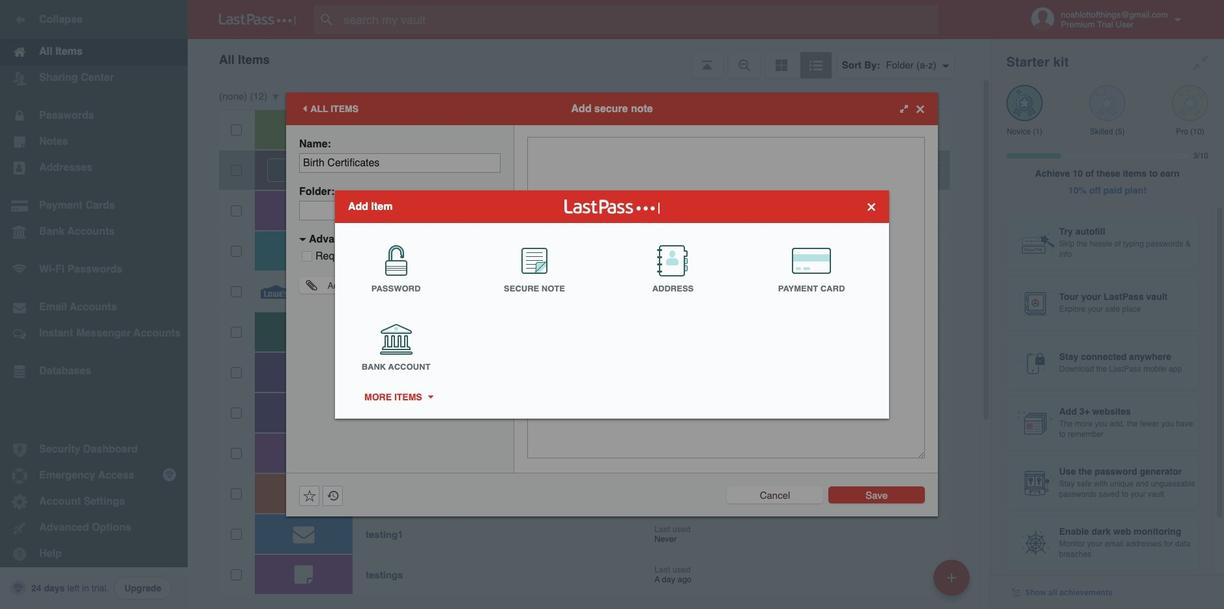 Task type: describe. For each thing, give the bounding box(es) containing it.
vault options navigation
[[188, 39, 991, 78]]

main navigation navigation
[[0, 0, 188, 609]]

search my vault text field
[[314, 5, 965, 34]]

new item navigation
[[929, 556, 978, 609]]

caret right image
[[426, 396, 435, 399]]



Task type: vqa. For each thing, say whether or not it's contained in the screenshot.
New item element
no



Task type: locate. For each thing, give the bounding box(es) containing it.
Search search field
[[314, 5, 965, 34]]

alert dialog
[[449, 254, 776, 355]]

None text field
[[528, 137, 926, 459]]

new item image
[[948, 573, 957, 582]]

lastpass image
[[219, 14, 296, 25]]

None text field
[[299, 153, 501, 173], [299, 201, 501, 220], [299, 153, 501, 173], [299, 201, 501, 220]]

dialog
[[286, 93, 939, 517], [335, 190, 890, 419]]



